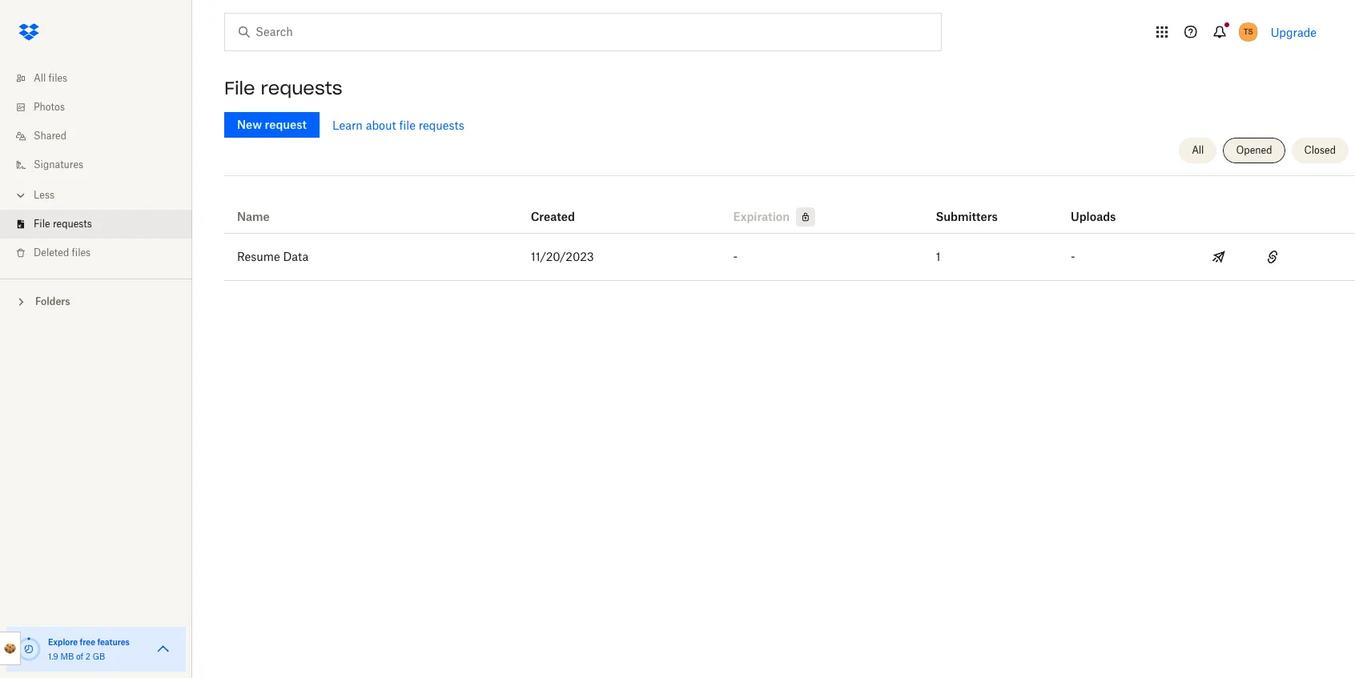 Task type: locate. For each thing, give the bounding box(es) containing it.
2 - from the left
[[1071, 250, 1075, 263]]

0 vertical spatial file requests
[[224, 77, 342, 99]]

mb
[[60, 652, 74, 662]]

1 vertical spatial file
[[34, 218, 50, 230]]

1 horizontal spatial files
[[72, 247, 91, 259]]

file requests link
[[13, 210, 192, 239]]

upgrade
[[1271, 25, 1317, 39]]

table containing name
[[224, 182, 1355, 281]]

requests up "request"
[[261, 77, 342, 99]]

1 vertical spatial files
[[72, 247, 91, 259]]

0 horizontal spatial file
[[34, 218, 50, 230]]

deleted
[[34, 247, 69, 259]]

2 row from the top
[[224, 234, 1355, 281]]

files inside 'all files' link
[[49, 72, 67, 84]]

resume data
[[237, 250, 309, 263]]

file up the new
[[224, 77, 255, 99]]

table
[[224, 182, 1355, 281]]

1 horizontal spatial all
[[1192, 144, 1204, 156]]

cell
[[1301, 234, 1355, 280]]

ts button
[[1236, 19, 1261, 45]]

photos link
[[13, 93, 192, 122]]

signatures
[[34, 159, 83, 171]]

all
[[34, 72, 46, 84], [1192, 144, 1204, 156]]

0 horizontal spatial file requests
[[34, 218, 92, 230]]

column header
[[936, 188, 1000, 227], [1071, 188, 1135, 227]]

0 horizontal spatial files
[[49, 72, 67, 84]]

1 horizontal spatial file
[[224, 77, 255, 99]]

1 vertical spatial file requests
[[34, 218, 92, 230]]

shared
[[34, 130, 66, 142]]

requests inside "link"
[[53, 218, 92, 230]]

shared link
[[13, 122, 192, 151]]

all inside "button"
[[1192, 144, 1204, 156]]

2 horizontal spatial requests
[[419, 118, 464, 132]]

row containing name
[[224, 182, 1355, 234]]

all left opened
[[1192, 144, 1204, 156]]

row containing resume data
[[224, 234, 1355, 281]]

0 vertical spatial files
[[49, 72, 67, 84]]

upgrade link
[[1271, 25, 1317, 39]]

all up photos
[[34, 72, 46, 84]]

files up photos
[[49, 72, 67, 84]]

file requests inside "link"
[[34, 218, 92, 230]]

0 horizontal spatial all
[[34, 72, 46, 84]]

-
[[733, 250, 738, 263], [1071, 250, 1075, 263]]

files
[[49, 72, 67, 84], [72, 247, 91, 259]]

resume
[[237, 250, 280, 263]]

learn about file requests
[[332, 118, 464, 132]]

less
[[34, 189, 54, 201]]

requests up deleted files
[[53, 218, 92, 230]]

file requests list item
[[0, 210, 192, 239]]

0 horizontal spatial column header
[[936, 188, 1000, 227]]

files inside "deleted files" "link"
[[72, 247, 91, 259]]

0 vertical spatial all
[[34, 72, 46, 84]]

1 vertical spatial all
[[1192, 144, 1204, 156]]

learn
[[332, 118, 363, 132]]

signatures link
[[13, 151, 192, 179]]

closed
[[1304, 144, 1336, 156]]

requests right 'file'
[[419, 118, 464, 132]]

1 horizontal spatial file requests
[[224, 77, 342, 99]]

opened
[[1236, 144, 1272, 156]]

2 vertical spatial requests
[[53, 218, 92, 230]]

copy link image
[[1263, 247, 1282, 267]]

0 vertical spatial requests
[[261, 77, 342, 99]]

0 vertical spatial file
[[224, 77, 255, 99]]

quota usage element
[[16, 637, 42, 662]]

new request button
[[224, 112, 320, 138]]

1 horizontal spatial -
[[1071, 250, 1075, 263]]

1 vertical spatial requests
[[419, 118, 464, 132]]

new request
[[237, 118, 307, 131]]

new
[[237, 118, 262, 131]]

file requests up deleted files
[[34, 218, 92, 230]]

file
[[399, 118, 416, 132]]

11/20/2023
[[531, 250, 594, 263]]

less image
[[13, 187, 29, 203]]

1 horizontal spatial requests
[[261, 77, 342, 99]]

name
[[237, 210, 270, 223]]

row
[[224, 182, 1355, 234], [224, 234, 1355, 281]]

file
[[224, 77, 255, 99], [34, 218, 50, 230]]

files right deleted
[[72, 247, 91, 259]]

1 horizontal spatial column header
[[1071, 188, 1135, 227]]

list
[[0, 54, 192, 279]]

0 horizontal spatial -
[[733, 250, 738, 263]]

request
[[265, 118, 307, 131]]

of
[[76, 652, 83, 662]]

file requests up "request"
[[224, 77, 342, 99]]

1 row from the top
[[224, 182, 1355, 234]]

0 horizontal spatial requests
[[53, 218, 92, 230]]

Search text field
[[255, 23, 908, 41]]

created button
[[531, 207, 575, 227]]

file requests
[[224, 77, 342, 99], [34, 218, 92, 230]]

file down less
[[34, 218, 50, 230]]

requests
[[261, 77, 342, 99], [419, 118, 464, 132], [53, 218, 92, 230]]

send email image
[[1209, 247, 1228, 267]]

all for all files
[[34, 72, 46, 84]]

closed button
[[1292, 138, 1349, 163]]



Task type: describe. For each thing, give the bounding box(es) containing it.
file inside "link"
[[34, 218, 50, 230]]

features
[[97, 638, 130, 647]]

explore free features 1.9 mb of 2 gb
[[48, 638, 130, 662]]

1 - from the left
[[733, 250, 738, 263]]

all for all
[[1192, 144, 1204, 156]]

pro trial element
[[790, 207, 815, 227]]

dropbox image
[[13, 16, 45, 48]]

cell inside row
[[1301, 234, 1355, 280]]

2
[[86, 652, 91, 662]]

1
[[936, 250, 941, 263]]

folders
[[35, 296, 70, 308]]

all files
[[34, 72, 67, 84]]

1.9
[[48, 652, 58, 662]]

about
[[366, 118, 396, 132]]

gb
[[93, 652, 105, 662]]

files for all files
[[49, 72, 67, 84]]

all button
[[1179, 138, 1217, 163]]

2 column header from the left
[[1071, 188, 1135, 227]]

list containing all files
[[0, 54, 192, 279]]

photos
[[34, 101, 65, 113]]

ts
[[1244, 26, 1253, 37]]

deleted files link
[[13, 239, 192, 268]]

all files link
[[13, 64, 192, 93]]

deleted files
[[34, 247, 91, 259]]

opened button
[[1223, 138, 1285, 163]]

data
[[283, 250, 309, 263]]

created
[[531, 210, 575, 223]]

explore
[[48, 638, 78, 647]]

1 column header from the left
[[936, 188, 1000, 227]]

free
[[80, 638, 95, 647]]

folders button
[[0, 289, 192, 313]]

learn about file requests link
[[332, 118, 464, 132]]

files for deleted files
[[72, 247, 91, 259]]



Task type: vqa. For each thing, say whether or not it's contained in the screenshot.
Bonus
no



